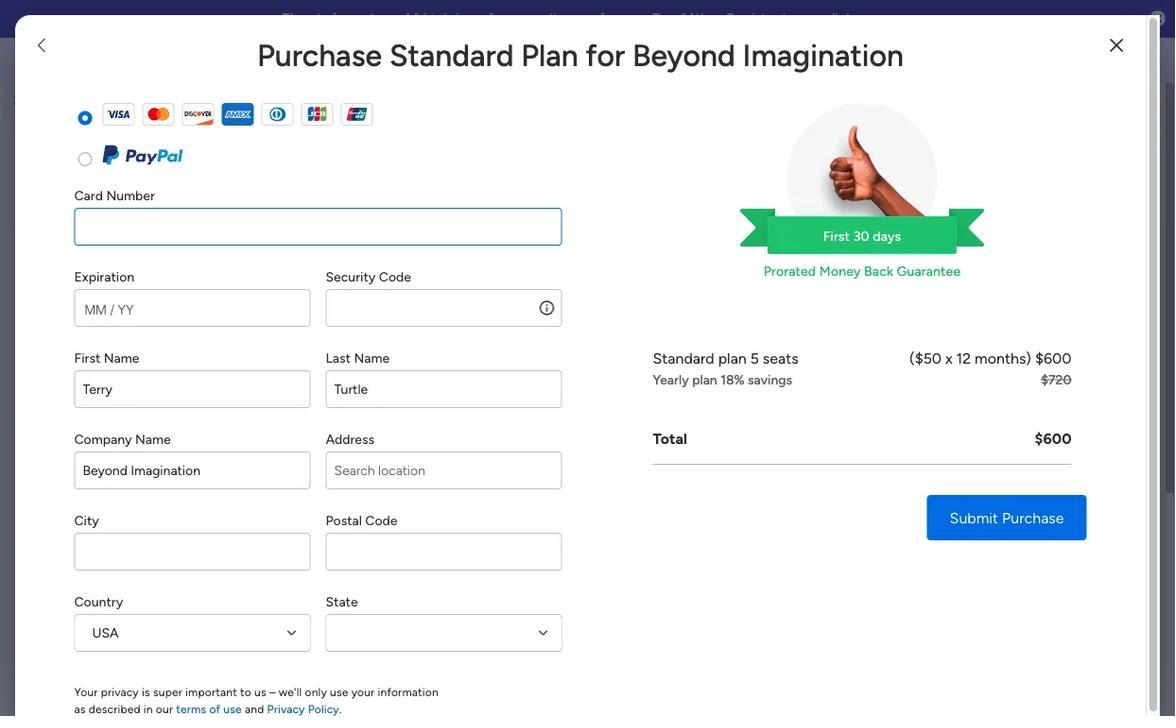 Task type: vqa. For each thing, say whether or not it's contained in the screenshot.
PURCHASE STANDARD PLAN FOR BEYOND IMAGINATION
yes



Task type: describe. For each thing, give the bounding box(es) containing it.
months)
[[975, 349, 1032, 367]]

enable desktop notifications link
[[892, 260, 1147, 281]]

management
[[185, 384, 276, 402]]

last
[[326, 350, 351, 367]]

1 vertical spatial management
[[226, 636, 310, 653]]

code for postal code
[[365, 513, 398, 529]]

use
[[330, 686, 349, 700]]

workspace image
[[111, 609, 156, 654]]

submit purchase button
[[928, 496, 1087, 541]]

postal code
[[326, 513, 398, 529]]

code for security code
[[379, 269, 411, 285]]

boards,
[[244, 109, 295, 127]]

project management
[[131, 384, 276, 402]]

upload
[[911, 238, 956, 255]]

account
[[952, 214, 1007, 231]]

✨
[[422, 10, 436, 27]]

install our mobile app link
[[911, 332, 1147, 354]]

plans
[[357, 52, 388, 69]]

submit
[[950, 509, 999, 527]]

terry!
[[158, 90, 191, 106]]

plan
[[521, 37, 579, 73]]

enable
[[911, 262, 954, 279]]

postal
[[326, 513, 362, 529]]

my
[[106, 553, 130, 573]]

first 30 days
[[824, 228, 902, 244]]

app
[[1025, 334, 1051, 351]]

Last Name field
[[326, 371, 562, 409]]

close recently visited image
[[79, 192, 102, 215]]

close image
[[1111, 38, 1124, 53]]

good afternoon, terry! quickly access your recent boards, inbox and workspaces
[[57, 90, 365, 148]]

($50
[[910, 349, 942, 367]]

information
[[378, 686, 439, 700]]

join
[[440, 10, 467, 27]]

City field
[[74, 533, 311, 571]]

management inside button
[[191, 50, 294, 71]]

privacy
[[101, 686, 139, 700]]

desktop
[[957, 262, 1010, 279]]

→
[[857, 10, 871, 27]]

country
[[74, 594, 123, 611]]

inbox
[[298, 109, 336, 127]]

last name
[[326, 350, 390, 367]]

upload your photo link
[[892, 236, 1147, 257]]

photo
[[992, 238, 1030, 255]]

work management inside button
[[153, 50, 294, 71]]

see plans button
[[305, 46, 396, 75]]

component image
[[169, 637, 185, 654]]

check circle image
[[892, 215, 904, 230]]

card number
[[74, 188, 155, 204]]

us for join
[[470, 10, 485, 27]]

your inside your privacy is super important to us – we'll only use your information as described in our
[[74, 686, 98, 700]]

14th
[[681, 10, 709, 27]]

enable desktop notifications
[[911, 262, 1096, 279]]

profile
[[1011, 183, 1060, 203]]

my workspaces
[[106, 553, 228, 573]]

name for last name
[[354, 350, 390, 367]]

mobile
[[979, 334, 1021, 351]]

invite
[[911, 286, 946, 303]]

register
[[727, 10, 779, 27]]

see plans
[[331, 52, 388, 69]]

workspace
[[210, 610, 292, 631]]

project
[[131, 384, 181, 402]]

state
[[326, 594, 358, 611]]

seats
[[763, 349, 799, 367]]

0 horizontal spatial purchase
[[257, 37, 382, 73]]

notifications image
[[844, 51, 863, 70]]

open update feed (inbox) image
[[79, 488, 102, 511]]

your privacy is super important to us – we'll only use your information as described in our
[[74, 686, 439, 717]]

notifications
[[1014, 262, 1096, 279]]

dec
[[652, 10, 677, 27]]

your for photo
[[960, 238, 988, 255]]

standard plan 5 seats
[[653, 349, 799, 367]]

conference
[[576, 10, 649, 27]]

invite team members
[[911, 286, 1047, 303]]

main
[[169, 610, 206, 631]]

prorated money back guarantee
[[764, 263, 961, 279]]

imagination
[[743, 37, 904, 73]]

Company Name field
[[74, 452, 311, 490]]

our inside your privacy is super important to us – we'll only use your information as described in our
[[156, 703, 173, 717]]

2 $600 from the top
[[1035, 430, 1072, 448]]

online
[[534, 10, 572, 27]]

quickly
[[57, 109, 108, 127]]

good
[[57, 90, 90, 106]]

1 vertical spatial work
[[192, 636, 223, 653]]

18%
[[721, 372, 745, 388]]

security
[[326, 269, 376, 285]]

afternoon,
[[93, 90, 155, 106]]

0 element
[[270, 488, 294, 511]]

circle o image
[[892, 264, 904, 278]]

recently
[[106, 193, 176, 213]]

0 vertical spatial in
[[783, 10, 794, 27]]

purchase standard plan for beyond imagination
[[257, 37, 904, 73]]

is inside your privacy is super important to us – we'll only use your information as described in our
[[142, 686, 150, 700]]

register in one click → link
[[727, 10, 871, 27]]

card
[[74, 188, 103, 204]]

First Name field
[[74, 371, 311, 409]]

public board image
[[103, 383, 124, 404]]

in inside your privacy is super important to us – we'll only use your information as described in our
[[144, 703, 153, 717]]

security code element
[[326, 289, 562, 327]]



Task type: locate. For each thing, give the bounding box(es) containing it.
upload your photo
[[911, 238, 1030, 255]]

1 horizontal spatial work
[[192, 636, 223, 653]]

1 vertical spatial plan
[[693, 372, 718, 388]]

1 vertical spatial your
[[960, 238, 988, 255]]

name
[[104, 350, 139, 367], [354, 350, 390, 367], [135, 432, 171, 448]]

is
[[333, 10, 343, 27], [142, 686, 150, 700]]

30
[[854, 228, 870, 244]]

to
[[240, 686, 251, 700]]

in left one at the right top of page
[[783, 10, 794, 27]]

work inside button
[[153, 50, 187, 71]]

yearly
[[653, 372, 689, 388]]

0 horizontal spatial us
[[254, 686, 266, 700]]

days
[[873, 228, 902, 244]]

$600 down the $720
[[1035, 430, 1072, 448]]

1 horizontal spatial first
[[824, 228, 850, 244]]

security code
[[326, 269, 411, 285]]

name right last
[[354, 350, 390, 367]]

for down conference
[[586, 37, 625, 73]]

management
[[191, 50, 294, 71], [226, 636, 310, 653]]

first for first name
[[74, 350, 101, 367]]

visited
[[180, 193, 232, 213]]

us left "–"
[[254, 686, 266, 700]]

plan up 18% at the right of the page
[[719, 349, 747, 367]]

lottie animation element
[[418, 83, 949, 155]]

0 horizontal spatial in
[[144, 703, 153, 717]]

1 vertical spatial is
[[142, 686, 150, 700]]

members
[[987, 286, 1047, 303]]

yearly plan 18% savings
[[653, 372, 793, 388]]

purchase inside button
[[1003, 509, 1065, 527]]

work management
[[153, 50, 294, 71], [192, 636, 310, 653]]

work management down workspace
[[192, 636, 310, 653]]

name for company name
[[135, 432, 171, 448]]

super
[[153, 686, 183, 700]]

0 vertical spatial purchase
[[257, 37, 382, 73]]

purchase down elevate
[[257, 37, 382, 73]]

our down super
[[156, 703, 173, 717]]

1 vertical spatial in
[[144, 703, 153, 717]]

code right postal
[[365, 513, 398, 529]]

2 vertical spatial your
[[74, 686, 98, 700]]

0 vertical spatial our
[[510, 10, 531, 27]]

0 vertical spatial management
[[191, 50, 294, 71]]

is left next
[[333, 10, 343, 27]]

1 vertical spatial us
[[254, 686, 266, 700]]

0 vertical spatial your
[[162, 109, 193, 127]]

your up account
[[972, 183, 1007, 203]]

main workspace
[[169, 610, 292, 631]]

1 vertical spatial first
[[74, 350, 101, 367]]

0 vertical spatial workspaces
[[57, 130, 138, 148]]

0 vertical spatial $600
[[1036, 349, 1072, 367]]

our
[[952, 334, 975, 351]]

first left 30 on the top of the page
[[824, 228, 850, 244]]

work management button
[[49, 36, 301, 85]]

0 vertical spatial us
[[470, 10, 485, 27]]

0 horizontal spatial standard
[[390, 37, 514, 73]]

1 horizontal spatial us
[[470, 10, 485, 27]]

workspaces
[[57, 130, 138, 148], [134, 553, 228, 573]]

purchase right submit
[[1003, 509, 1065, 527]]

0 vertical spatial first
[[824, 228, 850, 244]]

number
[[106, 188, 155, 204]]

select product image
[[17, 51, 36, 70]]

plan for 5
[[719, 349, 747, 367]]

work management up recent
[[153, 50, 294, 71]]

elevate
[[282, 10, 330, 27]]

0 horizontal spatial first
[[74, 350, 101, 367]]

one
[[798, 10, 821, 27]]

x
[[946, 349, 953, 367]]

project management link
[[95, 230, 359, 443]]

standard down join
[[390, 37, 514, 73]]

0 horizontal spatial work
[[153, 50, 187, 71]]

standard
[[390, 37, 514, 73], [653, 349, 715, 367]]

name down project
[[135, 432, 171, 448]]

company
[[74, 432, 132, 448]]

12
[[957, 349, 972, 367]]

1 horizontal spatial your
[[352, 686, 375, 700]]

elevate is next week! ✨ join us for our online conference dec 14th
[[282, 10, 709, 27]]

1 horizontal spatial in
[[783, 10, 794, 27]]

your right "use"
[[352, 686, 375, 700]]

next
[[347, 10, 376, 27]]

described
[[89, 703, 141, 717]]

plan for 18%
[[693, 372, 718, 388]]

update feed (inbox)
[[106, 489, 264, 509]]

1 vertical spatial standard
[[653, 349, 715, 367]]

setup account link
[[892, 212, 1147, 233]]

us right join
[[470, 10, 485, 27]]

back
[[865, 263, 894, 279]]

money
[[820, 263, 861, 279]]

close my workspaces image
[[79, 552, 102, 575]]

0 vertical spatial work
[[153, 50, 187, 71]]

us
[[470, 10, 485, 27], [254, 686, 266, 700]]

first for first 30 days
[[824, 228, 850, 244]]

1 vertical spatial your
[[352, 686, 375, 700]]

workspaces up the main
[[134, 553, 228, 573]]

complete your profile
[[892, 183, 1060, 203]]

address
[[326, 432, 375, 448]]

workspaces inside good afternoon, terry! quickly access your recent boards, inbox and workspaces
[[57, 130, 138, 148]]

team
[[950, 286, 984, 303]]

templates image image
[[881, 446, 1130, 577]]

your for profile
[[972, 183, 1007, 203]]

1 horizontal spatial plan
[[719, 349, 747, 367]]

prorated
[[764, 263, 816, 279]]

0 vertical spatial plan
[[719, 349, 747, 367]]

see
[[331, 52, 353, 69]]

beyond
[[633, 37, 736, 73]]

your inside good afternoon, terry! quickly access your recent boards, inbox and workspaces
[[162, 109, 193, 127]]

1 vertical spatial purchase
[[1003, 509, 1065, 527]]

your up as
[[74, 686, 98, 700]]

our
[[510, 10, 531, 27], [156, 703, 173, 717]]

your inside upload your photo link
[[960, 238, 988, 255]]

standard up yearly
[[653, 349, 715, 367]]

($50 x 12 months) $600
[[910, 349, 1072, 367]]

register in one click →
[[727, 10, 871, 27]]

in right the described on the bottom left of page
[[144, 703, 153, 717]]

v2 user feedback image
[[910, 108, 924, 129]]

guarantee
[[897, 263, 961, 279]]

and
[[340, 109, 365, 127]]

–
[[269, 686, 276, 700]]

expiration
[[74, 269, 134, 285]]

1 vertical spatial our
[[156, 703, 173, 717]]

0 horizontal spatial your
[[162, 109, 193, 127]]

code right security
[[379, 269, 411, 285]]

recent
[[196, 109, 241, 127]]

1 vertical spatial $600
[[1035, 430, 1072, 448]]

name up public board image
[[104, 350, 139, 367]]

management up recent
[[191, 50, 294, 71]]

invite team members link
[[911, 284, 1147, 305]]

1 $600 from the top
[[1036, 349, 1072, 367]]

Address field
[[326, 452, 562, 490]]

1 horizontal spatial is
[[333, 10, 343, 27]]

work
[[153, 50, 187, 71], [192, 636, 223, 653]]

1 vertical spatial workspaces
[[134, 553, 228, 573]]

0 vertical spatial standard
[[390, 37, 514, 73]]

access
[[112, 109, 158, 127]]

first name
[[74, 350, 139, 367]]

your
[[162, 109, 193, 127], [352, 686, 375, 700]]

setup
[[911, 214, 949, 231]]

1 horizontal spatial for
[[586, 37, 625, 73]]

code
[[379, 269, 411, 285], [365, 513, 398, 529]]

your down account
[[960, 238, 988, 255]]

total
[[653, 430, 688, 448]]

0 vertical spatial work management
[[153, 50, 294, 71]]

update
[[106, 489, 163, 509]]

0 horizontal spatial plan
[[693, 372, 718, 388]]

check circle image
[[892, 240, 904, 254]]

0 horizontal spatial for
[[488, 10, 506, 27]]

our left 'online'
[[510, 10, 531, 27]]

first up company
[[74, 350, 101, 367]]

work right component image
[[192, 636, 223, 653]]

1 vertical spatial for
[[586, 37, 625, 73]]

1 horizontal spatial our
[[510, 10, 531, 27]]

is left super
[[142, 686, 150, 700]]

$720
[[1042, 372, 1072, 388]]

install our mobile app
[[911, 334, 1051, 351]]

your down terry!
[[162, 109, 193, 127]]

0 horizontal spatial our
[[156, 703, 173, 717]]

plan left 18% at the right of the page
[[693, 372, 718, 388]]

work up terry!
[[153, 50, 187, 71]]

us for to
[[254, 686, 266, 700]]

important
[[186, 686, 237, 700]]

1 horizontal spatial purchase
[[1003, 509, 1065, 527]]

5
[[751, 349, 759, 367]]

$600 up the $720
[[1036, 349, 1072, 367]]

workspaces down quickly at left
[[57, 130, 138, 148]]

0 vertical spatial is
[[333, 10, 343, 27]]

0 horizontal spatial is
[[142, 686, 150, 700]]

install
[[911, 334, 948, 351]]

$600
[[1036, 349, 1072, 367], [1035, 430, 1072, 448]]

plan
[[719, 349, 747, 367], [693, 372, 718, 388]]

remove from favorites image
[[323, 384, 341, 402]]

back image
[[38, 38, 45, 53]]

for right join
[[488, 10, 506, 27]]

Postal Code field
[[326, 533, 562, 571]]

setup account
[[911, 214, 1007, 231]]

as
[[74, 703, 86, 717]]

management down workspace
[[226, 636, 310, 653]]

1 horizontal spatial standard
[[653, 349, 715, 367]]

inbox image
[[885, 51, 904, 70]]

us inside your privacy is super important to us – we'll only use your information as described in our
[[254, 686, 266, 700]]

your inside your privacy is super important to us – we'll only use your information as described in our
[[352, 686, 375, 700]]

terry turtle image
[[1123, 45, 1153, 76]]

0 vertical spatial your
[[972, 183, 1007, 203]]

1 vertical spatial work management
[[192, 636, 310, 653]]

first
[[824, 228, 850, 244], [74, 350, 101, 367]]

name for first name
[[104, 350, 139, 367]]

recently visited
[[106, 193, 232, 213]]

0 vertical spatial code
[[379, 269, 411, 285]]

1 vertical spatial code
[[365, 513, 398, 529]]

only
[[305, 686, 327, 700]]

0 vertical spatial for
[[488, 10, 506, 27]]



